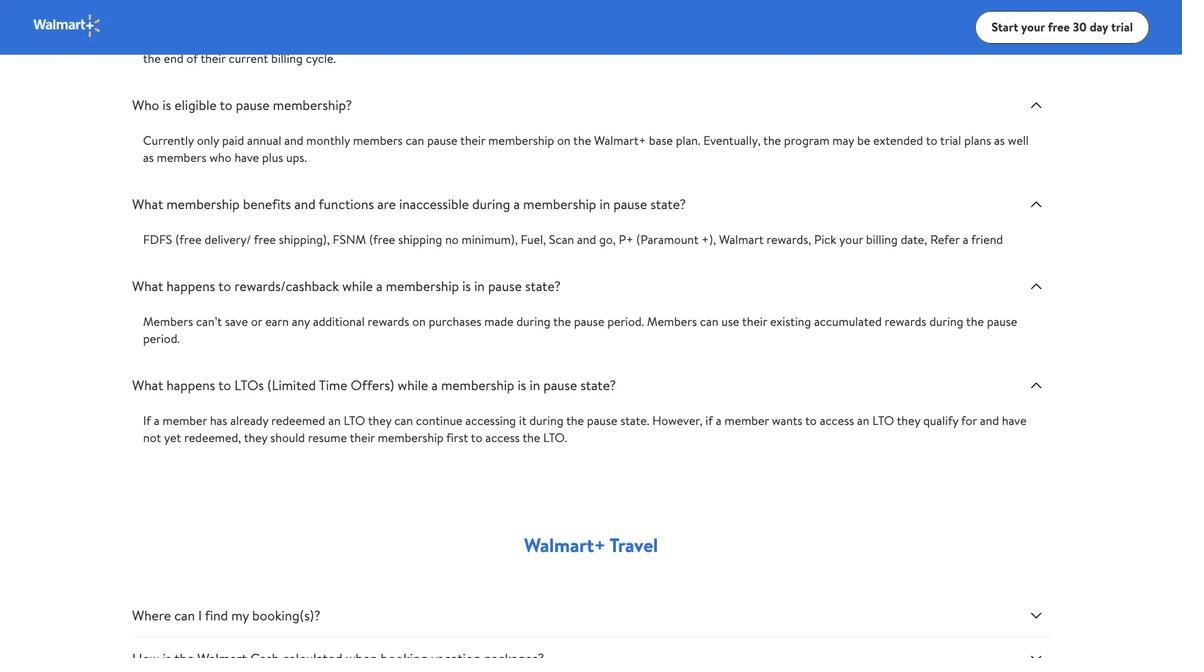 Task type: describe. For each thing, give the bounding box(es) containing it.
plans
[[965, 132, 992, 149]]

membership?
[[273, 96, 352, 114]]

0 horizontal spatial of
[[187, 50, 198, 67]]

in up go, on the top right of page
[[600, 195, 611, 213]]

are
[[378, 195, 396, 213]]

currently only paid annual and monthly members can pause their membership on the walmart+ base plan. eventually, the program may be extended to trial plans as well as members who have plus ups.
[[143, 132, 1030, 166]]

annual
[[247, 132, 282, 149]]

if a member has already redeemed an lto they can continue accessing it during the pause state. however, if a member wants to access an lto they qualify for and have not yet redeemed, they should resume their membership first to access the lto.
[[143, 412, 1027, 446]]

1 rewards from the left
[[368, 313, 410, 330]]

members left use on the right of page
[[648, 313, 698, 330]]

how is the walmart cash calculated when booking vacation packages? image
[[1029, 651, 1045, 658]]

accessing
[[466, 412, 516, 429]]

should
[[271, 429, 305, 446]]

travel
[[610, 532, 659, 558]]

middle
[[760, 33, 795, 50]]

extended
[[874, 132, 924, 149]]

go
[[943, 33, 957, 50]]

their inside members can't save or earn any additional rewards on purchases made during the pause period. members can use their existing accumulated rewards during the pause period.
[[743, 313, 768, 330]]

what membership benefits and functions are inaccessible during a membership in pause state? image
[[1029, 196, 1045, 213]]

in left the middle on the right top
[[727, 33, 736, 50]]

0 horizontal spatial cycle.
[[306, 50, 336, 67]]

refer
[[931, 231, 960, 248]]

membership inside currently only paid annual and monthly members can pause their membership on the walmart+ base plan. eventually, the program may be extended to trial plans as well as members who have plus ups.
[[489, 132, 555, 149]]

plus
[[262, 149, 283, 166]]

end
[[164, 50, 184, 67]]

in right time
[[409, 33, 419, 50]]

your inside button
[[1022, 18, 1046, 35]]

program
[[785, 132, 830, 149]]

1 (free from the left
[[175, 231, 202, 248]]

plan.
[[676, 132, 701, 149]]

time
[[382, 33, 406, 50]]

can inside members can pause their membership at any time in their current billing cycle. if they pause their membership in the middle of a billing cycle, pause will go into effect at the end of their current billing cycle.
[[196, 33, 215, 50]]

redeemed
[[272, 412, 326, 429]]

1 horizontal spatial period.
[[608, 313, 645, 330]]

1 horizontal spatial members
[[353, 132, 403, 149]]

0 vertical spatial is
[[163, 96, 171, 114]]

30
[[1074, 18, 1088, 35]]

delivery/
[[205, 231, 251, 248]]

members for members can pause their membership at any time in their current billing cycle. if they pause their membership in the middle of a billing cycle, pause will go into effect at the end of their current billing cycle.
[[143, 33, 193, 50]]

eventually,
[[704, 132, 761, 149]]

made
[[485, 313, 514, 330]]

and up "shipping)," at the top left of page
[[295, 195, 316, 213]]

well
[[1009, 132, 1030, 149]]

purchases
[[429, 313, 482, 330]]

scan
[[549, 231, 575, 248]]

1 vertical spatial state?
[[525, 277, 561, 295]]

can inside currently only paid annual and monthly members can pause their membership on the walmart+ base plan. eventually, the program may be extended to trial plans as well as members who have plus ups.
[[406, 132, 425, 149]]

what happens to rewards/cashback while a membership is in pause state? image
[[1029, 278, 1045, 295]]

0 horizontal spatial access
[[486, 429, 520, 446]]

members for members can't save or earn any additional rewards on purchases made during the pause period. members can use their existing accumulated rewards during the pause period.
[[143, 313, 193, 330]]

on inside members can't save or earn any additional rewards on purchases made during the pause period. members can use their existing accumulated rewards during the pause period.
[[413, 313, 426, 330]]

walmart+ travel
[[524, 532, 659, 558]]

0 horizontal spatial your
[[840, 231, 864, 248]]

they inside members can pause their membership at any time in their current billing cycle. if they pause their membership in the middle of a billing cycle, pause will go into effect at the end of their current billing cycle.
[[570, 33, 594, 50]]

pause inside the if a member has already redeemed an lto they can continue accessing it during the pause state. however, if a member wants to access an lto they qualify for and have not yet redeemed, they should resume their membership first to access the lto.
[[587, 412, 618, 429]]

redeemed,
[[184, 429, 241, 446]]

find
[[205, 606, 228, 625]]

or
[[251, 313, 262, 330]]

what membership benefits and functions are inaccessible during a membership in pause state?
[[132, 195, 687, 213]]

will
[[923, 33, 941, 50]]

fsnm
[[333, 231, 366, 248]]

qualify
[[924, 412, 959, 429]]

into
[[960, 33, 981, 50]]

day
[[1090, 18, 1109, 35]]

0 horizontal spatial as
[[143, 149, 154, 166]]

on inside currently only paid annual and monthly members can pause their membership on the walmart+ base plan. eventually, the program may be extended to trial plans as well as members who have plus ups.
[[558, 132, 571, 149]]

use
[[722, 313, 740, 330]]

pick
[[815, 231, 837, 248]]

to right the wants
[[806, 412, 817, 429]]

1 horizontal spatial is
[[463, 277, 471, 295]]

monthly
[[307, 132, 350, 149]]

happens for ltos
[[167, 376, 215, 394]]

if inside the if a member has already redeemed an lto they can continue accessing it during the pause state. however, if a member wants to access an lto they qualify for and have not yet redeemed, they should resume their membership first to access the lto.
[[143, 412, 151, 429]]

yet
[[164, 429, 181, 446]]

in up the if a member has already redeemed an lto they can continue accessing it during the pause state. however, if a member wants to access an lto they qualify for and have not yet redeemed, they should resume their membership first to access the lto.
[[530, 376, 541, 394]]

where can i find my booking(s)? image
[[1029, 608, 1045, 624]]

members can't save or earn any additional rewards on purchases made during the pause period. members can use their existing accumulated rewards during the pause period.
[[143, 313, 1018, 347]]

ups.
[[286, 149, 307, 166]]

2 (free from the left
[[369, 231, 396, 248]]

shipping),
[[279, 231, 330, 248]]

go,
[[600, 231, 616, 248]]

can't
[[196, 313, 222, 330]]

to right the eligible in the left top of the page
[[220, 96, 233, 114]]

0 horizontal spatial current
[[229, 50, 268, 67]]

friend
[[972, 231, 1004, 248]]

1 member from the left
[[163, 412, 207, 429]]

benefits
[[243, 195, 291, 213]]

already
[[230, 412, 269, 429]]

who is eligible to pause membership?
[[132, 96, 352, 114]]

resume
[[308, 429, 347, 446]]

0 vertical spatial while
[[343, 277, 373, 295]]

have for who is eligible to pause membership?
[[235, 149, 259, 166]]

what for what happens to ltos (limited time offers) while a membership is in pause state?
[[132, 376, 163, 394]]

start
[[992, 18, 1019, 35]]

where can i find my booking(s)?
[[132, 606, 321, 625]]

who
[[210, 149, 232, 166]]

and inside currently only paid annual and monthly members can pause their membership on the walmart+ base plan. eventually, the program may be extended to trial plans as well as members who have plus ups.
[[284, 132, 304, 149]]

a inside members can pause their membership at any time in their current billing cycle. if they pause their membership in the middle of a billing cycle, pause will go into effect at the end of their current billing cycle.
[[813, 33, 819, 50]]

eligible
[[175, 96, 217, 114]]

1 horizontal spatial while
[[398, 376, 429, 394]]

start your free 30 day trial button
[[976, 11, 1150, 44]]

0 horizontal spatial members
[[157, 149, 207, 166]]

existing
[[771, 313, 812, 330]]

have for what happens to ltos (limited time offers) while a membership is in pause state?
[[1003, 412, 1027, 429]]

first
[[447, 429, 469, 446]]

members can pause their membership at any time in their current billing cycle. if they pause their membership in the middle of a billing cycle, pause will go into effect at the end of their current billing cycle.
[[143, 33, 1030, 67]]

not
[[143, 429, 161, 446]]

save
[[225, 313, 248, 330]]

i
[[198, 606, 202, 625]]

0 horizontal spatial period.
[[143, 330, 180, 347]]

state.
[[621, 412, 650, 429]]

their inside the if a member has already redeemed an lto they can continue accessing it during the pause state. however, if a member wants to access an lto they qualify for and have not yet redeemed, they should resume their membership first to access the lto.
[[350, 429, 375, 446]]

can inside members can't save or earn any additional rewards on purchases made during the pause period. members can use their existing accumulated rewards during the pause period.
[[701, 313, 719, 330]]

only
[[197, 132, 219, 149]]

2 at from the left
[[1020, 33, 1030, 50]]

has
[[210, 412, 227, 429]]

accumulated
[[815, 313, 882, 330]]

what for what membership benefits and functions are inaccessible during a membership in pause state?
[[132, 195, 163, 213]]

currently
[[143, 132, 194, 149]]



Task type: vqa. For each thing, say whether or not it's contained in the screenshot.


Task type: locate. For each thing, give the bounding box(es) containing it.
where
[[132, 606, 171, 625]]

wants
[[773, 412, 803, 429]]

is right who
[[163, 96, 171, 114]]

1 horizontal spatial trial
[[1112, 18, 1134, 35]]

0 horizontal spatial member
[[163, 412, 207, 429]]

1 lto from the left
[[344, 412, 366, 429]]

of right "end"
[[187, 50, 198, 67]]

can left i
[[174, 606, 195, 625]]

lto left qualify
[[873, 412, 895, 429]]

what down fdfs
[[132, 277, 163, 295]]

(free
[[175, 231, 202, 248], [369, 231, 396, 248]]

1 vertical spatial while
[[398, 376, 429, 394]]

while right offers)
[[398, 376, 429, 394]]

may
[[833, 132, 855, 149]]

members left who
[[157, 149, 207, 166]]

can right "end"
[[196, 33, 215, 50]]

and left go, on the top right of page
[[578, 231, 597, 248]]

(paramount
[[637, 231, 699, 248]]

lto down offers)
[[344, 412, 366, 429]]

0 vertical spatial have
[[235, 149, 259, 166]]

rewards,
[[767, 231, 812, 248]]

pause
[[218, 33, 248, 50], [597, 33, 627, 50], [890, 33, 920, 50], [236, 96, 270, 114], [427, 132, 458, 149], [614, 195, 648, 213], [488, 277, 522, 295], [574, 313, 605, 330], [988, 313, 1018, 330], [544, 376, 578, 394], [587, 412, 618, 429]]

w+ image
[[33, 13, 102, 38]]

the
[[739, 33, 757, 50], [143, 50, 161, 67], [574, 132, 592, 149], [764, 132, 782, 149], [554, 313, 571, 330], [967, 313, 985, 330], [567, 412, 584, 429], [523, 429, 541, 446]]

date,
[[901, 231, 928, 248]]

0 horizontal spatial while
[[343, 277, 373, 295]]

in
[[409, 33, 419, 50], [727, 33, 736, 50], [600, 195, 611, 213], [475, 277, 485, 295], [530, 376, 541, 394]]

state? up the if a member has already redeemed an lto they can continue accessing it during the pause state. however, if a member wants to access an lto they qualify for and have not yet redeemed, they should resume their membership first to access the lto.
[[581, 376, 617, 394]]

their inside currently only paid annual and monthly members can pause their membership on the walmart+ base plan. eventually, the program may be extended to trial plans as well as members who have plus ups.
[[461, 132, 486, 149]]

1 horizontal spatial at
[[1020, 33, 1030, 50]]

+),
[[702, 231, 717, 248]]

as left well at top right
[[995, 132, 1006, 149]]

0 horizontal spatial trial
[[941, 132, 962, 149]]

1 horizontal spatial lto
[[873, 412, 895, 429]]

1 vertical spatial your
[[840, 231, 864, 248]]

trial inside button
[[1112, 18, 1134, 35]]

free down benefits
[[254, 231, 276, 248]]

can up what membership benefits and functions are inaccessible during a membership in pause state?
[[406, 132, 425, 149]]

state? down fuel,
[[525, 277, 561, 295]]

pause inside currently only paid annual and monthly members can pause their membership on the walmart+ base plan. eventually, the program may be extended to trial plans as well as members who have plus ups.
[[427, 132, 458, 149]]

member right if
[[725, 412, 770, 429]]

to left ltos
[[218, 376, 231, 394]]

happens up has
[[167, 376, 215, 394]]

to right extended
[[927, 132, 938, 149]]

1 vertical spatial trial
[[941, 132, 962, 149]]

0 horizontal spatial any
[[292, 313, 310, 330]]

can left use on the right of page
[[701, 313, 719, 330]]

any left time
[[361, 33, 379, 50]]

what happens to ltos (limited time offers) while a membership is in pause state?
[[132, 376, 617, 394]]

3 what from the top
[[132, 376, 163, 394]]

is up it
[[518, 376, 527, 394]]

earn
[[265, 313, 289, 330]]

1 what from the top
[[132, 195, 163, 213]]

have left plus
[[235, 149, 259, 166]]

walmart
[[720, 231, 764, 248]]

2 member from the left
[[725, 412, 770, 429]]

0 vertical spatial free
[[1049, 18, 1071, 35]]

1 vertical spatial happens
[[167, 376, 215, 394]]

can
[[196, 33, 215, 50], [406, 132, 425, 149], [701, 313, 719, 330], [395, 412, 413, 429], [174, 606, 195, 625]]

2 horizontal spatial state?
[[651, 195, 687, 213]]

1 horizontal spatial rewards
[[885, 313, 927, 330]]

have
[[235, 149, 259, 166], [1003, 412, 1027, 429]]

what up not
[[132, 376, 163, 394]]

0 horizontal spatial an
[[329, 412, 341, 429]]

(limited
[[267, 376, 316, 394]]

to inside currently only paid annual and monthly members can pause their membership on the walmart+ base plan. eventually, the program may be extended to trial plans as well as members who have plus ups.
[[927, 132, 938, 149]]

0 vertical spatial state?
[[651, 195, 687, 213]]

effect
[[984, 33, 1017, 50]]

membership
[[279, 33, 345, 50], [658, 33, 724, 50], [489, 132, 555, 149], [167, 195, 240, 213], [524, 195, 597, 213], [386, 277, 459, 295], [442, 376, 515, 394], [378, 429, 444, 446]]

while up the additional
[[343, 277, 373, 295]]

in up the made
[[475, 277, 485, 295]]

1 horizontal spatial on
[[558, 132, 571, 149]]

members up who
[[143, 33, 193, 50]]

1 horizontal spatial of
[[798, 33, 810, 50]]

any inside members can't save or earn any additional rewards on purchases made during the pause period. members can use their existing accumulated rewards during the pause period.
[[292, 313, 310, 330]]

to up save
[[218, 277, 231, 295]]

additional
[[313, 313, 365, 330]]

1 vertical spatial any
[[292, 313, 310, 330]]

1 vertical spatial if
[[143, 412, 151, 429]]

trial right day
[[1112, 18, 1134, 35]]

0 horizontal spatial if
[[143, 412, 151, 429]]

0 vertical spatial what
[[132, 195, 163, 213]]

have right for
[[1003, 412, 1027, 429]]

can inside the if a member has already redeemed an lto they can continue accessing it during the pause state. however, if a member wants to access an lto they qualify for and have not yet redeemed, they should resume their membership first to access the lto.
[[395, 412, 413, 429]]

happens for rewards/cashback
[[167, 277, 215, 295]]

free inside button
[[1049, 18, 1071, 35]]

0 horizontal spatial is
[[163, 96, 171, 114]]

members inside members can pause their membership at any time in their current billing cycle. if they pause their membership in the middle of a billing cycle, pause will go into effect at the end of their current billing cycle.
[[143, 33, 193, 50]]

1 horizontal spatial if
[[560, 33, 567, 50]]

walmart+
[[594, 132, 647, 149], [524, 532, 606, 558]]

access
[[820, 412, 855, 429], [486, 429, 520, 446]]

0 horizontal spatial state?
[[525, 277, 561, 295]]

however,
[[653, 412, 703, 429]]

1 horizontal spatial cycle.
[[526, 33, 557, 50]]

0 vertical spatial on
[[558, 132, 571, 149]]

1 horizontal spatial an
[[858, 412, 870, 429]]

any inside members can pause their membership at any time in their current billing cycle. if they pause their membership in the middle of a billing cycle, pause will go into effect at the end of their current billing cycle.
[[361, 33, 379, 50]]

members left can't
[[143, 313, 193, 330]]

who
[[132, 96, 159, 114]]

access right the wants
[[820, 412, 855, 429]]

rewards right the accumulated at the right of page
[[885, 313, 927, 330]]

1 horizontal spatial access
[[820, 412, 855, 429]]

2 horizontal spatial is
[[518, 376, 527, 394]]

2 happens from the top
[[167, 376, 215, 394]]

1 an from the left
[[329, 412, 341, 429]]

1 vertical spatial on
[[413, 313, 426, 330]]

no
[[446, 231, 459, 248]]

0 horizontal spatial rewards
[[368, 313, 410, 330]]

0 horizontal spatial (free
[[175, 231, 202, 248]]

is up purchases
[[463, 277, 471, 295]]

0 vertical spatial walmart+
[[594, 132, 647, 149]]

2 what from the top
[[132, 277, 163, 295]]

trial left plans
[[941, 132, 962, 149]]

2 vertical spatial what
[[132, 376, 163, 394]]

0 horizontal spatial free
[[254, 231, 276, 248]]

and right for
[[981, 412, 1000, 429]]

(free right the fsnm
[[369, 231, 396, 248]]

(free right fdfs
[[175, 231, 202, 248]]

any
[[361, 33, 379, 50], [292, 313, 310, 330]]

access right first
[[486, 429, 520, 446]]

what happens to ltos (limited time offers) while a membership is in pause state? image
[[1029, 377, 1045, 394]]

start your free 30 day trial
[[992, 18, 1134, 35]]

1 vertical spatial free
[[254, 231, 276, 248]]

free left the 30
[[1049, 18, 1071, 35]]

functions
[[319, 195, 374, 213]]

have inside the if a member has already redeemed an lto they can continue accessing it during the pause state. however, if a member wants to access an lto they qualify for and have not yet redeemed, they should resume their membership first to access the lto.
[[1003, 412, 1027, 429]]

2 rewards from the left
[[885, 313, 927, 330]]

2 an from the left
[[858, 412, 870, 429]]

to right first
[[471, 429, 483, 446]]

be
[[858, 132, 871, 149]]

at right "start"
[[1020, 33, 1030, 50]]

at left time
[[348, 33, 358, 50]]

time
[[319, 376, 348, 394]]

can left continue
[[395, 412, 413, 429]]

your down the when can a member pause their membership? icon
[[1022, 18, 1046, 35]]

fuel,
[[521, 231, 546, 248]]

rewards right the additional
[[368, 313, 410, 330]]

if
[[706, 412, 713, 429]]

0 horizontal spatial have
[[235, 149, 259, 166]]

offers)
[[351, 376, 395, 394]]

members
[[353, 132, 403, 149], [157, 149, 207, 166]]

lto.
[[544, 429, 568, 446]]

0 horizontal spatial on
[[413, 313, 426, 330]]

p+
[[619, 231, 634, 248]]

have inside currently only paid annual and monthly members can pause their membership on the walmart+ base plan. eventually, the program may be extended to trial plans as well as members who have plus ups.
[[235, 149, 259, 166]]

walmart+ inside currently only paid annual and monthly members can pause their membership on the walmart+ base plan. eventually, the program may be extended to trial plans as well as members who have plus ups.
[[594, 132, 647, 149]]

member left has
[[163, 412, 207, 429]]

period.
[[608, 313, 645, 330], [143, 330, 180, 347]]

paid
[[222, 132, 244, 149]]

my
[[231, 606, 249, 625]]

1 vertical spatial walmart+
[[524, 532, 606, 558]]

is
[[163, 96, 171, 114], [463, 277, 471, 295], [518, 376, 527, 394]]

2 vertical spatial is
[[518, 376, 527, 394]]

when can a member pause their membership? image
[[1029, 0, 1045, 14]]

and right plus
[[284, 132, 304, 149]]

1 vertical spatial is
[[463, 277, 471, 295]]

1 happens from the top
[[167, 277, 215, 295]]

during inside the if a member has already redeemed an lto they can continue accessing it during the pause state. however, if a member wants to access an lto they qualify for and have not yet redeemed, they should resume their membership first to access the lto.
[[530, 412, 564, 429]]

base
[[649, 132, 673, 149]]

if inside members can pause their membership at any time in their current billing cycle. if they pause their membership in the middle of a billing cycle, pause will go into effect at the end of their current billing cycle.
[[560, 33, 567, 50]]

1 horizontal spatial member
[[725, 412, 770, 429]]

ltos
[[235, 376, 264, 394]]

state? up (paramount
[[651, 195, 687, 213]]

0 vertical spatial happens
[[167, 277, 215, 295]]

booking(s)?
[[252, 606, 321, 625]]

continue
[[416, 412, 463, 429]]

0 vertical spatial your
[[1022, 18, 1046, 35]]

any right earn
[[292, 313, 310, 330]]

fdfs (free delivery/ free shipping), fsnm (free shipping no minimum), fuel, scan and go, p+ (paramount +), walmart rewards, pick your billing date, refer a friend
[[143, 231, 1004, 248]]

happens
[[167, 277, 215, 295], [167, 376, 215, 394]]

members
[[143, 33, 193, 50], [143, 313, 193, 330], [648, 313, 698, 330]]

your right pick
[[840, 231, 864, 248]]

inaccessible
[[400, 195, 469, 213]]

1 horizontal spatial your
[[1022, 18, 1046, 35]]

member
[[163, 412, 207, 429], [725, 412, 770, 429]]

of right the middle on the right top
[[798, 33, 810, 50]]

0 vertical spatial any
[[361, 33, 379, 50]]

what
[[132, 195, 163, 213], [132, 277, 163, 295], [132, 376, 163, 394]]

members right "monthly"
[[353, 132, 403, 149]]

1 horizontal spatial any
[[361, 33, 379, 50]]

on
[[558, 132, 571, 149], [413, 313, 426, 330]]

2 lto from the left
[[873, 412, 895, 429]]

cycle.
[[526, 33, 557, 50], [306, 50, 336, 67]]

trial inside currently only paid annual and monthly members can pause their membership on the walmart+ base plan. eventually, the program may be extended to trial plans as well as members who have plus ups.
[[941, 132, 962, 149]]

2 vertical spatial state?
[[581, 376, 617, 394]]

1 vertical spatial have
[[1003, 412, 1027, 429]]

to
[[220, 96, 233, 114], [927, 132, 938, 149], [218, 277, 231, 295], [218, 376, 231, 394], [806, 412, 817, 429], [471, 429, 483, 446]]

0 vertical spatial if
[[560, 33, 567, 50]]

1 horizontal spatial current
[[449, 33, 489, 50]]

1 horizontal spatial state?
[[581, 376, 617, 394]]

what happens to rewards/cashback while a membership is in pause state?
[[132, 277, 561, 295]]

for
[[962, 412, 978, 429]]

their
[[251, 33, 276, 50], [421, 33, 446, 50], [630, 33, 655, 50], [201, 50, 226, 67], [461, 132, 486, 149], [743, 313, 768, 330], [350, 429, 375, 446]]

1 horizontal spatial as
[[995, 132, 1006, 149]]

0 vertical spatial trial
[[1112, 18, 1134, 35]]

what up fdfs
[[132, 195, 163, 213]]

1 horizontal spatial free
[[1049, 18, 1071, 35]]

it
[[519, 412, 527, 429]]

state?
[[651, 195, 687, 213], [525, 277, 561, 295], [581, 376, 617, 394]]

membership inside the if a member has already redeemed an lto they can continue accessing it during the pause state. however, if a member wants to access an lto they qualify for and have not yet redeemed, they should resume their membership first to access the lto.
[[378, 429, 444, 446]]

0 horizontal spatial lto
[[344, 412, 366, 429]]

happens up can't
[[167, 277, 215, 295]]

and inside the if a member has already redeemed an lto they can continue accessing it during the pause state. however, if a member wants to access an lto they qualify for and have not yet redeemed, they should resume their membership first to access the lto.
[[981, 412, 1000, 429]]

fdfs
[[143, 231, 172, 248]]

0 horizontal spatial at
[[348, 33, 358, 50]]

what for what happens to rewards/cashback while a membership is in pause state?
[[132, 277, 163, 295]]

rewards/cashback
[[235, 277, 339, 295]]

as down who
[[143, 149, 154, 166]]

1 horizontal spatial (free
[[369, 231, 396, 248]]

cycle,
[[856, 33, 887, 50]]

1 at from the left
[[348, 33, 358, 50]]

1 horizontal spatial have
[[1003, 412, 1027, 429]]

1 vertical spatial what
[[132, 277, 163, 295]]

who is eligible to pause membership? image
[[1029, 97, 1045, 113]]

shipping
[[398, 231, 443, 248]]



